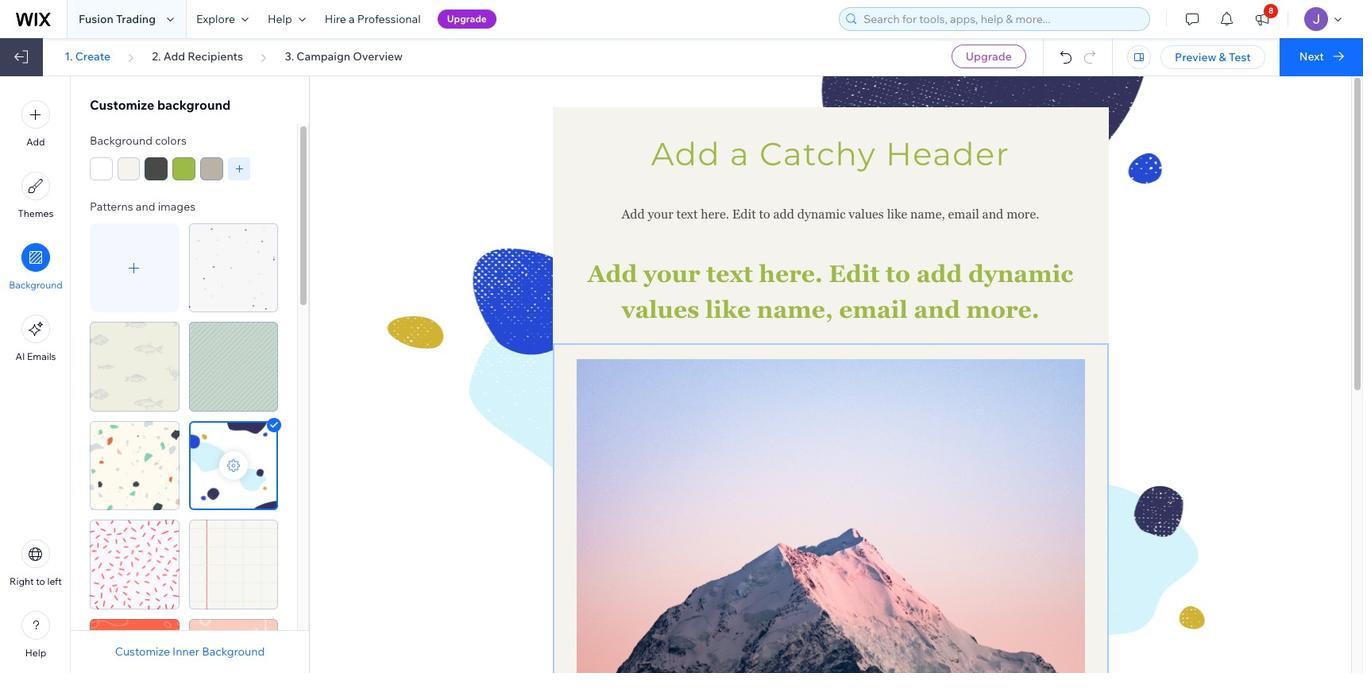 Task type: describe. For each thing, give the bounding box(es) containing it.
0 horizontal spatial upgrade button
[[438, 10, 497, 29]]

1. create
[[65, 49, 110, 64]]

1 vertical spatial more.
[[967, 296, 1040, 324]]

add button
[[21, 100, 50, 148]]

ai emails button
[[15, 315, 56, 362]]

1 vertical spatial name,
[[757, 296, 834, 324]]

3.
[[285, 49, 294, 64]]

catchy
[[760, 134, 877, 173]]

0 vertical spatial add your text here. edit to add dynamic values like name, email and more.
[[622, 207, 1040, 222]]

add a catchy header
[[652, 134, 1010, 173]]

1 horizontal spatial help button
[[258, 0, 315, 38]]

2. add recipients link
[[152, 49, 243, 64]]

1. create link
[[65, 49, 110, 64]]

1 horizontal spatial upgrade button
[[952, 45, 1027, 68]]

1 vertical spatial upgrade
[[966, 49, 1012, 64]]

add inside button
[[27, 136, 45, 148]]

1 horizontal spatial values
[[849, 207, 884, 222]]

customize for customize inner background
[[115, 645, 170, 659]]

1.
[[65, 49, 73, 64]]

background for background
[[9, 279, 63, 291]]

0 horizontal spatial edit
[[733, 207, 756, 222]]

2 horizontal spatial to
[[886, 260, 911, 288]]

customize for customize background
[[90, 97, 154, 113]]

&
[[1220, 50, 1227, 64]]

background button
[[9, 243, 63, 291]]

0 horizontal spatial help button
[[21, 611, 50, 659]]

3. campaign overview link
[[285, 49, 403, 64]]

recipients
[[188, 49, 243, 64]]

your inside add your text here. edit to add dynamic values like name, email and more.
[[644, 260, 701, 288]]

hire a professional
[[325, 12, 421, 26]]

0 vertical spatial name,
[[911, 207, 946, 222]]

Search for tools, apps, help & more... field
[[859, 8, 1145, 30]]

customize background
[[90, 97, 231, 113]]

customize inner background
[[115, 645, 265, 659]]

overview
[[353, 49, 403, 64]]

colors
[[155, 134, 187, 148]]

patterns and images
[[90, 199, 196, 214]]

2 horizontal spatial background
[[202, 645, 265, 659]]

a for catchy
[[731, 134, 750, 173]]

fusion trading
[[79, 12, 156, 26]]

0 vertical spatial dynamic
[[798, 207, 846, 222]]

customize inner background button
[[115, 645, 265, 659]]

left
[[47, 575, 62, 587]]

0 horizontal spatial help
[[25, 647, 46, 659]]

header
[[886, 134, 1010, 173]]

0 vertical spatial more.
[[1007, 207, 1040, 222]]

a for professional
[[349, 12, 355, 26]]

0 vertical spatial your
[[648, 207, 674, 222]]

2. add recipients
[[152, 49, 243, 64]]

preview & test
[[1176, 50, 1252, 64]]

1 horizontal spatial to
[[760, 207, 771, 222]]

patterns
[[90, 199, 133, 214]]

background for background colors
[[90, 134, 153, 148]]

emails
[[27, 351, 56, 362]]

3. campaign overview
[[285, 49, 403, 64]]

next
[[1300, 49, 1325, 64]]

8 button
[[1246, 0, 1280, 38]]



Task type: vqa. For each thing, say whether or not it's contained in the screenshot.
Set related to Set Up Stores
no



Task type: locate. For each thing, give the bounding box(es) containing it.
upgrade right professional
[[447, 13, 487, 25]]

name,
[[911, 207, 946, 222], [757, 296, 834, 324]]

1 horizontal spatial help
[[268, 12, 292, 26]]

2 vertical spatial background
[[202, 645, 265, 659]]

0 vertical spatial edit
[[733, 207, 756, 222]]

1 horizontal spatial background
[[90, 134, 153, 148]]

1 horizontal spatial upgrade
[[966, 49, 1012, 64]]

1 horizontal spatial here.
[[760, 260, 823, 288]]

right to left
[[10, 575, 62, 587]]

a right hire
[[349, 12, 355, 26]]

explore
[[196, 12, 235, 26]]

0 vertical spatial upgrade button
[[438, 10, 497, 29]]

email
[[949, 207, 980, 222], [840, 296, 908, 324]]

0 horizontal spatial values
[[622, 296, 700, 324]]

preview & test button
[[1161, 45, 1266, 69]]

2 vertical spatial to
[[36, 575, 45, 587]]

1 vertical spatial add
[[917, 260, 963, 288]]

2 horizontal spatial and
[[983, 207, 1004, 222]]

0 horizontal spatial email
[[840, 296, 908, 324]]

0 vertical spatial here.
[[701, 207, 730, 222]]

1 vertical spatial upgrade button
[[952, 45, 1027, 68]]

1 vertical spatial your
[[644, 260, 701, 288]]

dynamic
[[798, 207, 846, 222], [969, 260, 1074, 288]]

email inside add your text here. edit to add dynamic values like name, email and more.
[[840, 296, 908, 324]]

0 horizontal spatial name,
[[757, 296, 834, 324]]

2.
[[152, 49, 161, 64]]

ai
[[15, 351, 25, 362]]

1 vertical spatial text
[[707, 260, 754, 288]]

upgrade button down the 'search for tools, apps, help & more...' field at the right of the page
[[952, 45, 1027, 68]]

0 horizontal spatial text
[[677, 207, 698, 222]]

background right inner
[[202, 645, 265, 659]]

0 vertical spatial values
[[849, 207, 884, 222]]

edit
[[733, 207, 756, 222], [829, 260, 880, 288]]

1 horizontal spatial email
[[949, 207, 980, 222]]

1 horizontal spatial and
[[914, 296, 961, 324]]

background up ai emails "button"
[[9, 279, 63, 291]]

help button
[[258, 0, 315, 38], [21, 611, 50, 659]]

upgrade down the 'search for tools, apps, help & more...' field at the right of the page
[[966, 49, 1012, 64]]

1 horizontal spatial name,
[[911, 207, 946, 222]]

help
[[268, 12, 292, 26], [25, 647, 46, 659]]

1 vertical spatial email
[[840, 296, 908, 324]]

hire a professional link
[[315, 0, 431, 38]]

themes button
[[18, 172, 54, 219]]

upgrade
[[447, 13, 487, 25], [966, 49, 1012, 64]]

1 vertical spatial a
[[731, 134, 750, 173]]

1 horizontal spatial a
[[731, 134, 750, 173]]

create
[[75, 49, 110, 64]]

1 vertical spatial dynamic
[[969, 260, 1074, 288]]

1 vertical spatial values
[[622, 296, 700, 324]]

1 horizontal spatial like
[[888, 207, 908, 222]]

0 horizontal spatial dynamic
[[798, 207, 846, 222]]

help button up 3.
[[258, 0, 315, 38]]

0 horizontal spatial and
[[136, 199, 155, 214]]

background
[[157, 97, 231, 113]]

help up 3.
[[268, 12, 292, 26]]

hire
[[325, 12, 346, 26]]

1 vertical spatial add your text here. edit to add dynamic values like name, email and more.
[[588, 260, 1080, 324]]

professional
[[358, 12, 421, 26]]

preview
[[1176, 50, 1217, 64]]

0 horizontal spatial here.
[[701, 207, 730, 222]]

0 horizontal spatial like
[[706, 296, 751, 324]]

1 vertical spatial edit
[[829, 260, 880, 288]]

text
[[677, 207, 698, 222], [707, 260, 754, 288]]

here.
[[701, 207, 730, 222], [760, 260, 823, 288]]

customize up background colors at the top left of the page
[[90, 97, 154, 113]]

like
[[888, 207, 908, 222], [706, 296, 751, 324]]

add
[[164, 49, 185, 64], [652, 134, 721, 173], [27, 136, 45, 148], [622, 207, 645, 222], [588, 260, 638, 288]]

themes
[[18, 207, 54, 219]]

fusion
[[79, 12, 114, 26]]

more.
[[1007, 207, 1040, 222], [967, 296, 1040, 324]]

0 vertical spatial customize
[[90, 97, 154, 113]]

upgrade button
[[438, 10, 497, 29], [952, 45, 1027, 68]]

0 horizontal spatial add
[[774, 207, 795, 222]]

ai emails
[[15, 351, 56, 362]]

images
[[158, 199, 196, 214]]

0 vertical spatial like
[[888, 207, 908, 222]]

add
[[774, 207, 795, 222], [917, 260, 963, 288]]

and inside add your text here. edit to add dynamic values like name, email and more.
[[914, 296, 961, 324]]

upgrade button right professional
[[438, 10, 497, 29]]

right
[[10, 575, 34, 587]]

0 vertical spatial email
[[949, 207, 980, 222]]

0 vertical spatial text
[[677, 207, 698, 222]]

1 vertical spatial here.
[[760, 260, 823, 288]]

next button
[[1280, 38, 1364, 76]]

a left catchy
[[731, 134, 750, 173]]

background left colors
[[90, 134, 153, 148]]

0 horizontal spatial to
[[36, 575, 45, 587]]

1 vertical spatial customize
[[115, 645, 170, 659]]

customize left inner
[[115, 645, 170, 659]]

a
[[349, 12, 355, 26], [731, 134, 750, 173]]

1 vertical spatial help
[[25, 647, 46, 659]]

1 vertical spatial like
[[706, 296, 751, 324]]

dynamic inside add your text here. edit to add dynamic values like name, email and more.
[[969, 260, 1074, 288]]

0 horizontal spatial a
[[349, 12, 355, 26]]

your
[[648, 207, 674, 222], [644, 260, 701, 288]]

test
[[1230, 50, 1252, 64]]

to inside button
[[36, 575, 45, 587]]

campaign
[[297, 49, 351, 64]]

1 vertical spatial help button
[[21, 611, 50, 659]]

1 vertical spatial to
[[886, 260, 911, 288]]

0 vertical spatial to
[[760, 207, 771, 222]]

1 vertical spatial background
[[9, 279, 63, 291]]

values
[[849, 207, 884, 222], [622, 296, 700, 324]]

background
[[90, 134, 153, 148], [9, 279, 63, 291], [202, 645, 265, 659]]

0 vertical spatial help
[[268, 12, 292, 26]]

right to left button
[[10, 540, 62, 587]]

like inside add your text here. edit to add dynamic values like name, email and more.
[[706, 296, 751, 324]]

help down right to left
[[25, 647, 46, 659]]

customize
[[90, 97, 154, 113], [115, 645, 170, 659]]

1 horizontal spatial edit
[[829, 260, 880, 288]]

0 vertical spatial background
[[90, 134, 153, 148]]

inner
[[173, 645, 200, 659]]

1 horizontal spatial add
[[917, 260, 963, 288]]

0 vertical spatial upgrade
[[447, 13, 487, 25]]

1 horizontal spatial dynamic
[[969, 260, 1074, 288]]

background colors
[[90, 134, 187, 148]]

0 vertical spatial help button
[[258, 0, 315, 38]]

0 horizontal spatial background
[[9, 279, 63, 291]]

to
[[760, 207, 771, 222], [886, 260, 911, 288], [36, 575, 45, 587]]

add your text here. edit to add dynamic values like name, email and more.
[[622, 207, 1040, 222], [588, 260, 1080, 324]]

0 vertical spatial a
[[349, 12, 355, 26]]

0 horizontal spatial upgrade
[[447, 13, 487, 25]]

1 horizontal spatial text
[[707, 260, 754, 288]]

0 vertical spatial add
[[774, 207, 795, 222]]

help button down right to left
[[21, 611, 50, 659]]

8
[[1269, 6, 1274, 16]]

trading
[[116, 12, 156, 26]]

and
[[136, 199, 155, 214], [983, 207, 1004, 222], [914, 296, 961, 324]]



